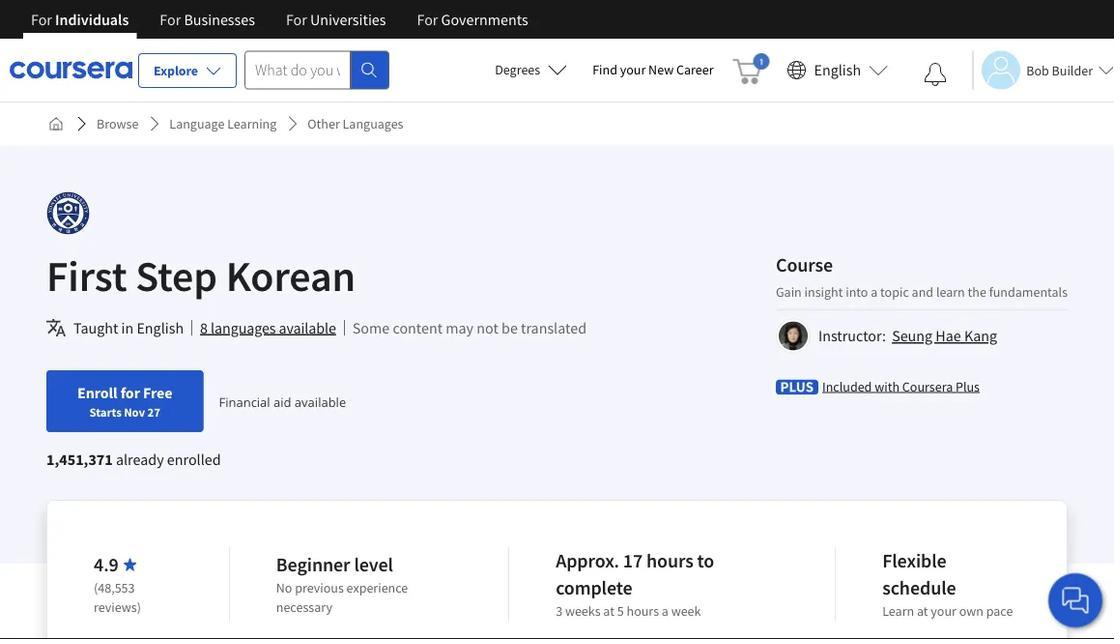 Task type: vqa. For each thing, say whether or not it's contained in the screenshot.
Data Analyst image
no



Task type: describe. For each thing, give the bounding box(es) containing it.
own
[[960, 602, 984, 620]]

not
[[477, 318, 499, 337]]

learn
[[937, 283, 966, 300]]

individuals
[[55, 10, 129, 29]]

3
[[556, 602, 563, 620]]

browse link
[[89, 106, 146, 141]]

learn
[[883, 602, 915, 620]]

seung hae kang link
[[893, 326, 998, 346]]

free
[[143, 383, 173, 402]]

new
[[649, 61, 674, 78]]

enroll
[[77, 383, 118, 402]]

businesses
[[184, 10, 255, 29]]

(48,553 reviews)
[[94, 579, 141, 616]]

show notifications image
[[924, 63, 948, 86]]

korean
[[226, 248, 356, 302]]

explore
[[154, 62, 198, 79]]

17
[[623, 549, 643, 573]]

no
[[276, 579, 292, 597]]

for businesses
[[160, 10, 255, 29]]

for for individuals
[[31, 10, 52, 29]]

first
[[46, 248, 127, 302]]

financial aid available
[[219, 393, 346, 410]]

available for financial aid available
[[295, 393, 346, 410]]

for governments
[[417, 10, 529, 29]]

approx.
[[556, 549, 620, 573]]

into
[[846, 283, 869, 300]]

browse
[[97, 115, 139, 132]]

seung
[[893, 326, 933, 346]]

taught in english
[[73, 318, 184, 337]]

What do you want to learn? text field
[[245, 51, 351, 89]]

a inside course gain insight into a topic and learn the fundamentals
[[871, 283, 878, 300]]

be
[[502, 318, 518, 337]]

other
[[308, 115, 340, 132]]

included with coursera plus link
[[823, 377, 980, 396]]

english inside button
[[815, 60, 862, 80]]

fundamentals
[[990, 283, 1068, 300]]

seung hae kang image
[[779, 321, 808, 350]]

topic
[[881, 283, 910, 300]]

insight
[[805, 283, 843, 300]]

your inside flexible schedule learn at your own pace
[[931, 602, 957, 620]]

a inside approx. 17 hours to complete 3 weeks at 5 hours a week
[[662, 602, 669, 620]]

bob builder button
[[973, 51, 1115, 89]]

5
[[618, 602, 624, 620]]

language learning link
[[162, 106, 285, 141]]

8 languages available
[[200, 318, 336, 337]]

for individuals
[[31, 10, 129, 29]]

at inside approx. 17 hours to complete 3 weeks at 5 hours a week
[[604, 602, 615, 620]]

for
[[121, 383, 140, 402]]

starts
[[90, 404, 122, 420]]

find
[[593, 61, 618, 78]]

degrees button
[[480, 48, 583, 91]]

flexible
[[883, 549, 947, 573]]

1,451,371
[[46, 450, 113, 469]]

the
[[968, 283, 987, 300]]

approx. 17 hours to complete 3 weeks at 5 hours a week
[[556, 549, 715, 620]]

find your new career
[[593, 61, 714, 78]]

with
[[875, 378, 900, 395]]

complete
[[556, 576, 633, 600]]

1 vertical spatial english
[[137, 318, 184, 337]]

builder
[[1052, 61, 1093, 79]]

beginner level no previous experience necessary
[[276, 553, 408, 616]]

gain
[[776, 283, 802, 300]]

governments
[[441, 10, 529, 29]]

8
[[200, 318, 208, 337]]

taught
[[73, 318, 118, 337]]

reviews)
[[94, 598, 141, 616]]

nov
[[124, 404, 145, 420]]

for for governments
[[417, 10, 438, 29]]

level
[[354, 553, 393, 577]]



Task type: locate. For each thing, give the bounding box(es) containing it.
to
[[698, 549, 715, 573]]

0 horizontal spatial at
[[604, 602, 615, 620]]

english button
[[780, 39, 896, 102]]

in
[[121, 318, 134, 337]]

necessary
[[276, 598, 333, 616]]

some content may not be translated
[[353, 318, 587, 337]]

1 vertical spatial available
[[295, 393, 346, 410]]

learning
[[227, 115, 277, 132]]

2 for from the left
[[160, 10, 181, 29]]

career
[[677, 61, 714, 78]]

bob
[[1027, 61, 1050, 79]]

1 for from the left
[[31, 10, 52, 29]]

week
[[672, 602, 701, 620]]

languages
[[211, 318, 276, 337]]

for left businesses
[[160, 10, 181, 29]]

available for 8 languages available
[[279, 318, 336, 337]]

flexible schedule learn at your own pace
[[883, 549, 1014, 620]]

for universities
[[286, 10, 386, 29]]

hours right 5
[[627, 602, 659, 620]]

hours left to
[[647, 549, 694, 573]]

home image
[[48, 116, 64, 131]]

universities
[[310, 10, 386, 29]]

instructor: seung hae kang
[[819, 326, 998, 346]]

pace
[[987, 602, 1014, 620]]

1,451,371 already enrolled
[[46, 450, 221, 469]]

for left individuals on the left top of page
[[31, 10, 52, 29]]

your right find
[[620, 61, 646, 78]]

for for universities
[[286, 10, 307, 29]]

previous
[[295, 579, 344, 597]]

4.9
[[94, 553, 119, 577]]

0 vertical spatial available
[[279, 318, 336, 337]]

bob builder
[[1027, 61, 1093, 79]]

27
[[147, 404, 160, 420]]

available
[[279, 318, 336, 337], [295, 393, 346, 410]]

a
[[871, 283, 878, 300], [662, 602, 669, 620]]

financial
[[219, 393, 270, 410]]

a right into
[[871, 283, 878, 300]]

hae
[[936, 326, 962, 346]]

2 at from the left
[[917, 602, 929, 620]]

included with coursera plus
[[823, 378, 980, 395]]

your
[[620, 61, 646, 78], [931, 602, 957, 620]]

1 vertical spatial your
[[931, 602, 957, 620]]

1 horizontal spatial a
[[871, 283, 878, 300]]

0 vertical spatial english
[[815, 60, 862, 80]]

for up what do you want to learn? text field
[[286, 10, 307, 29]]

course gain insight into a topic and learn the fundamentals
[[776, 252, 1068, 300]]

0 horizontal spatial a
[[662, 602, 669, 620]]

schedule
[[883, 576, 957, 600]]

4 for from the left
[[417, 10, 438, 29]]

yonsei university image
[[46, 191, 90, 235]]

english
[[815, 60, 862, 80], [137, 318, 184, 337]]

coursera
[[903, 378, 954, 395]]

and
[[912, 283, 934, 300]]

None search field
[[245, 51, 390, 89]]

coursera plus image
[[776, 379, 819, 395]]

a left week
[[662, 602, 669, 620]]

1 horizontal spatial at
[[917, 602, 929, 620]]

8 languages available button
[[200, 316, 336, 339]]

languages
[[343, 115, 404, 132]]

aid
[[274, 393, 292, 410]]

your left 'own'
[[931, 602, 957, 620]]

included
[[823, 378, 872, 395]]

first step korean
[[46, 248, 356, 302]]

1 horizontal spatial your
[[931, 602, 957, 620]]

other languages link
[[300, 106, 411, 141]]

weeks
[[565, 602, 601, 620]]

english right shopping cart: 1 item 'image' at right
[[815, 60, 862, 80]]

for for businesses
[[160, 10, 181, 29]]

1 vertical spatial a
[[662, 602, 669, 620]]

for
[[31, 10, 52, 29], [160, 10, 181, 29], [286, 10, 307, 29], [417, 10, 438, 29]]

some
[[353, 318, 390, 337]]

1 at from the left
[[604, 602, 615, 620]]

plus
[[956, 378, 980, 395]]

0 vertical spatial hours
[[647, 549, 694, 573]]

beginner
[[276, 553, 350, 577]]

experience
[[347, 579, 408, 597]]

explore button
[[138, 53, 237, 88]]

already
[[116, 450, 164, 469]]

1 horizontal spatial english
[[815, 60, 862, 80]]

at down schedule
[[917, 602, 929, 620]]

chat with us image
[[1061, 585, 1092, 616]]

course
[[776, 252, 834, 277]]

available right aid
[[295, 393, 346, 410]]

at
[[604, 602, 615, 620], [917, 602, 929, 620]]

shopping cart: 1 item image
[[733, 53, 770, 84]]

hours
[[647, 549, 694, 573], [627, 602, 659, 620]]

at inside flexible schedule learn at your own pace
[[917, 602, 929, 620]]

banner navigation
[[15, 0, 544, 39]]

find your new career link
[[583, 58, 724, 82]]

for left governments
[[417, 10, 438, 29]]

(48,553
[[94, 579, 135, 597]]

language
[[170, 115, 225, 132]]

enrolled
[[167, 450, 221, 469]]

step
[[136, 248, 218, 302]]

0 vertical spatial a
[[871, 283, 878, 300]]

at left 5
[[604, 602, 615, 620]]

0 vertical spatial your
[[620, 61, 646, 78]]

available inside 8 languages available button
[[279, 318, 336, 337]]

0 horizontal spatial english
[[137, 318, 184, 337]]

financial aid available button
[[219, 393, 346, 410]]

1 vertical spatial hours
[[627, 602, 659, 620]]

coursera image
[[10, 54, 132, 85]]

available down korean
[[279, 318, 336, 337]]

0 horizontal spatial your
[[620, 61, 646, 78]]

3 for from the left
[[286, 10, 307, 29]]

language learning
[[170, 115, 277, 132]]

degrees
[[495, 61, 541, 78]]

content
[[393, 318, 443, 337]]

kang
[[965, 326, 998, 346]]

english right in
[[137, 318, 184, 337]]

enroll for free starts nov 27
[[77, 383, 173, 420]]



